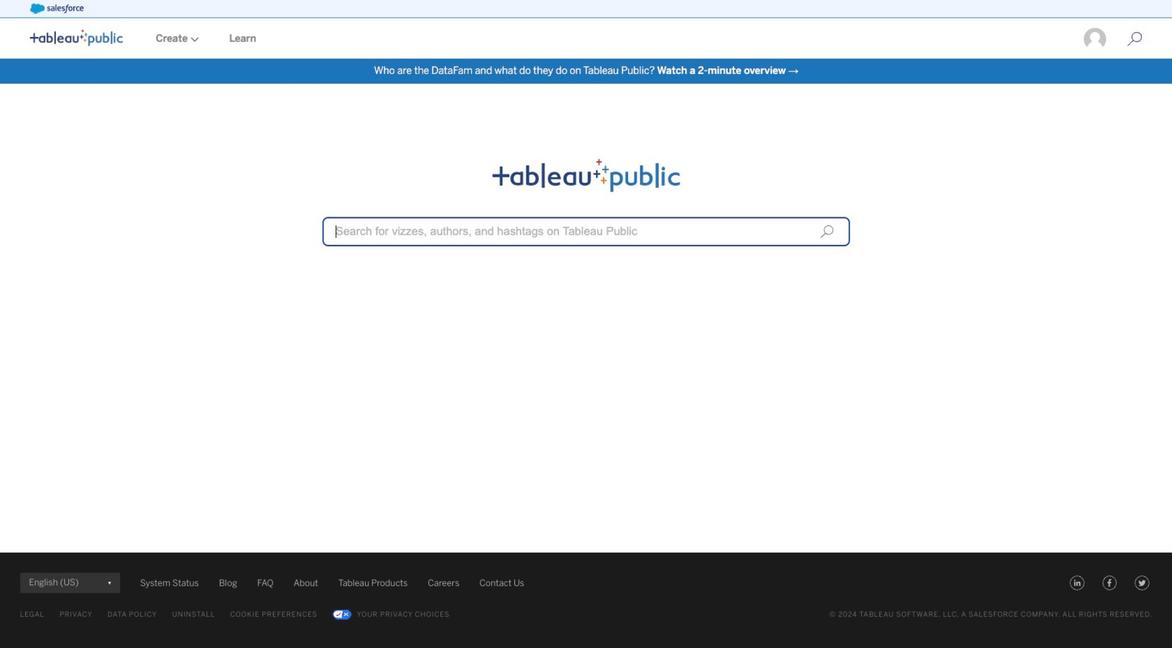 Task type: locate. For each thing, give the bounding box(es) containing it.
salesforce logo image
[[30, 4, 84, 14]]

selected language element
[[29, 573, 111, 593]]

gary.orlando image
[[1084, 27, 1108, 51]]



Task type: describe. For each thing, give the bounding box(es) containing it.
go to search image
[[1113, 31, 1158, 47]]

logo image
[[30, 30, 123, 46]]

create image
[[188, 37, 199, 42]]

Search input field
[[323, 217, 850, 247]]

search image
[[820, 225, 834, 239]]



Task type: vqa. For each thing, say whether or not it's contained in the screenshot.
DETAILS
no



